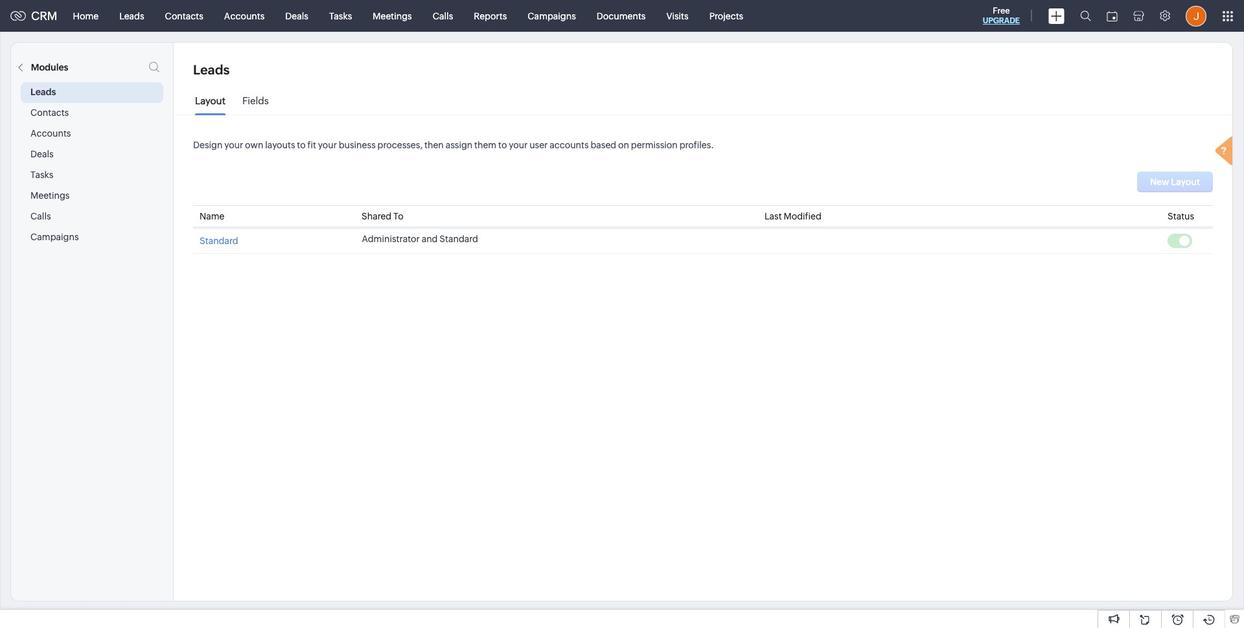 Task type: locate. For each thing, give the bounding box(es) containing it.
create menu element
[[1041, 0, 1073, 31]]

1 horizontal spatial leads
[[119, 11, 144, 21]]

then
[[425, 140, 444, 150]]

0 vertical spatial leads
[[119, 11, 144, 21]]

leads up the layout
[[193, 62, 230, 77]]

campaigns link
[[517, 0, 586, 31]]

contacts down "modules"
[[30, 108, 69, 118]]

1 horizontal spatial contacts
[[165, 11, 203, 21]]

user
[[530, 140, 548, 150]]

modules
[[31, 62, 68, 73]]

1 vertical spatial accounts
[[30, 128, 71, 139]]

1 vertical spatial contacts
[[30, 108, 69, 118]]

and
[[422, 234, 438, 244]]

campaigns
[[528, 11, 576, 21], [30, 232, 79, 242]]

leads link
[[109, 0, 155, 31]]

your left own at the left top of the page
[[224, 140, 243, 150]]

3 your from the left
[[509, 140, 528, 150]]

0 vertical spatial contacts
[[165, 11, 203, 21]]

2 horizontal spatial your
[[509, 140, 528, 150]]

administrator and standard
[[362, 234, 478, 244]]

leads
[[119, 11, 144, 21], [193, 62, 230, 77], [30, 87, 56, 97]]

contacts link
[[155, 0, 214, 31]]

to
[[393, 211, 404, 222]]

home link
[[63, 0, 109, 31]]

deals
[[285, 11, 308, 21], [30, 149, 54, 159]]

profile element
[[1178, 0, 1215, 31]]

0 vertical spatial deals
[[285, 11, 308, 21]]

1 horizontal spatial deals
[[285, 11, 308, 21]]

calls
[[433, 11, 453, 21], [30, 211, 51, 222]]

documents
[[597, 11, 646, 21]]

1 horizontal spatial meetings
[[373, 11, 412, 21]]

accounts
[[224, 11, 265, 21], [30, 128, 71, 139]]

projects link
[[699, 0, 754, 31]]

meetings
[[373, 11, 412, 21], [30, 191, 70, 201]]

based
[[591, 140, 616, 150]]

contacts right "leads" link
[[165, 11, 203, 21]]

0 horizontal spatial meetings
[[30, 191, 70, 201]]

0 horizontal spatial to
[[297, 140, 306, 150]]

leads right home
[[119, 11, 144, 21]]

1 vertical spatial calls
[[30, 211, 51, 222]]

to left fit
[[297, 140, 306, 150]]

0 horizontal spatial your
[[224, 140, 243, 150]]

to right them
[[498, 140, 507, 150]]

0 vertical spatial meetings
[[373, 11, 412, 21]]

status
[[1168, 211, 1195, 222]]

1 horizontal spatial your
[[318, 140, 337, 150]]

1 vertical spatial meetings
[[30, 191, 70, 201]]

standard link
[[200, 234, 238, 246]]

deals link
[[275, 0, 319, 31]]

your
[[224, 140, 243, 150], [318, 140, 337, 150], [509, 140, 528, 150]]

1 horizontal spatial campaigns
[[528, 11, 576, 21]]

standard right and
[[440, 234, 478, 244]]

documents link
[[586, 0, 656, 31]]

1 vertical spatial campaigns
[[30, 232, 79, 242]]

crm
[[31, 9, 57, 23]]

None button
[[1138, 172, 1213, 193]]

permission
[[631, 140, 678, 150]]

standard down 'name'
[[200, 236, 238, 246]]

standard
[[440, 234, 478, 244], [200, 236, 238, 246]]

your left user on the left
[[509, 140, 528, 150]]

home
[[73, 11, 99, 21]]

0 horizontal spatial calls
[[30, 211, 51, 222]]

2 horizontal spatial leads
[[193, 62, 230, 77]]

0 horizontal spatial tasks
[[30, 170, 53, 180]]

calls link
[[422, 0, 464, 31]]

0 horizontal spatial contacts
[[30, 108, 69, 118]]

fields link
[[242, 95, 269, 116]]

on
[[618, 140, 629, 150]]

accounts link
[[214, 0, 275, 31]]

your right fit
[[318, 140, 337, 150]]

0 horizontal spatial standard
[[200, 236, 238, 246]]

layouts
[[265, 140, 295, 150]]

0 horizontal spatial leads
[[30, 87, 56, 97]]

1 horizontal spatial calls
[[433, 11, 453, 21]]

upgrade
[[983, 16, 1020, 25]]

0 vertical spatial tasks
[[329, 11, 352, 21]]

assign
[[446, 140, 473, 150]]

free upgrade
[[983, 6, 1020, 25]]

processes,
[[378, 140, 423, 150]]

leads down "modules"
[[30, 87, 56, 97]]

1 to from the left
[[297, 140, 306, 150]]

contacts
[[165, 11, 203, 21], [30, 108, 69, 118]]

profile image
[[1186, 6, 1207, 26]]

0 horizontal spatial campaigns
[[30, 232, 79, 242]]

1 vertical spatial leads
[[193, 62, 230, 77]]

1 vertical spatial deals
[[30, 149, 54, 159]]

1 horizontal spatial tasks
[[329, 11, 352, 21]]

leads inside "leads" link
[[119, 11, 144, 21]]

to
[[297, 140, 306, 150], [498, 140, 507, 150]]

0 horizontal spatial deals
[[30, 149, 54, 159]]

1 horizontal spatial to
[[498, 140, 507, 150]]

1 horizontal spatial accounts
[[224, 11, 265, 21]]

tasks
[[329, 11, 352, 21], [30, 170, 53, 180]]



Task type: describe. For each thing, give the bounding box(es) containing it.
1 horizontal spatial standard
[[440, 234, 478, 244]]

modified
[[784, 211, 822, 222]]

design
[[193, 140, 223, 150]]

layout link
[[195, 95, 225, 116]]

business
[[339, 140, 376, 150]]

2 to from the left
[[498, 140, 507, 150]]

shared
[[362, 211, 392, 222]]

0 vertical spatial campaigns
[[528, 11, 576, 21]]

create menu image
[[1049, 8, 1065, 24]]

projects
[[710, 11, 744, 21]]

free
[[993, 6, 1010, 16]]

0 vertical spatial calls
[[433, 11, 453, 21]]

fit
[[308, 140, 316, 150]]

shared to
[[362, 211, 404, 222]]

own
[[245, 140, 263, 150]]

1 vertical spatial tasks
[[30, 170, 53, 180]]

administrator
[[362, 234, 420, 244]]

accounts
[[550, 140, 589, 150]]

reports link
[[464, 0, 517, 31]]

name
[[200, 211, 225, 222]]

1 your from the left
[[224, 140, 243, 150]]

0 horizontal spatial accounts
[[30, 128, 71, 139]]

last modified
[[765, 211, 822, 222]]

tasks link
[[319, 0, 363, 31]]

search image
[[1080, 10, 1092, 21]]

calendar image
[[1107, 11, 1118, 21]]

profiles.
[[680, 140, 714, 150]]

2 vertical spatial leads
[[30, 87, 56, 97]]

visits link
[[656, 0, 699, 31]]

design your own layouts to fit your business processes, then assign them to your user accounts based on permission profiles.
[[193, 140, 714, 150]]

0 vertical spatial accounts
[[224, 11, 265, 21]]

reports
[[474, 11, 507, 21]]

them
[[475, 140, 497, 150]]

meetings link
[[363, 0, 422, 31]]

last
[[765, 211, 782, 222]]

search element
[[1073, 0, 1099, 32]]

2 your from the left
[[318, 140, 337, 150]]

crm link
[[10, 9, 57, 23]]

visits
[[667, 11, 689, 21]]

fields
[[242, 95, 269, 106]]

layout
[[195, 95, 225, 106]]



Task type: vqa. For each thing, say whether or not it's contained in the screenshot.
Accounts to the top
yes



